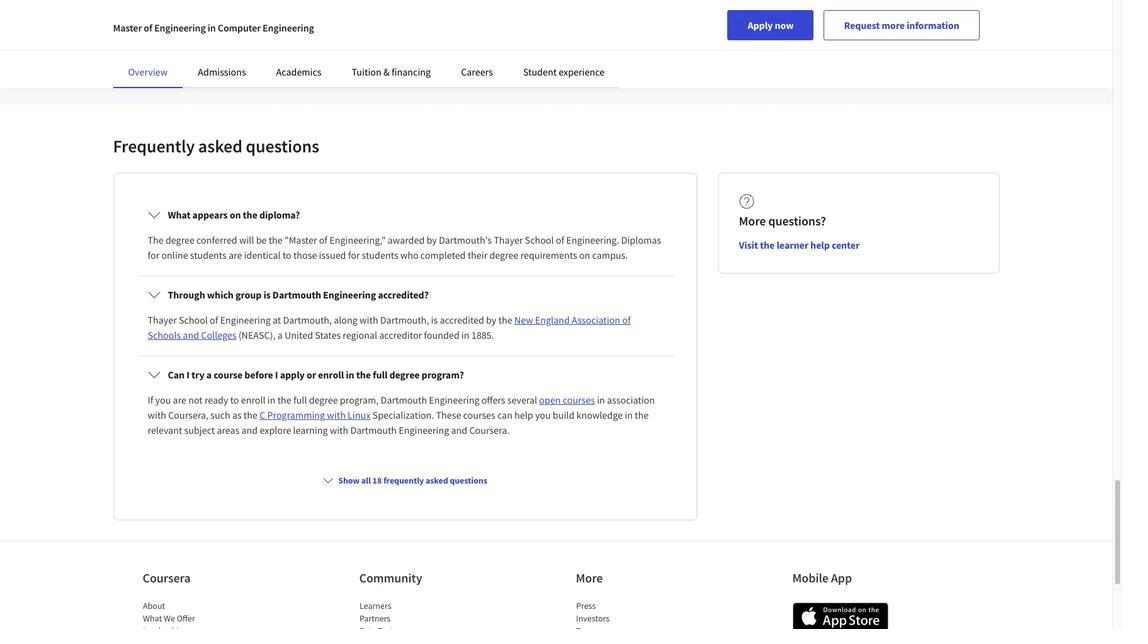 Task type: vqa. For each thing, say whether or not it's contained in the screenshot.
today
no



Task type: locate. For each thing, give the bounding box(es) containing it.
0 horizontal spatial school
[[179, 314, 208, 326]]

explore
[[260, 424, 291, 437]]

list item down the offer
[[143, 625, 250, 629]]

school down through
[[179, 314, 208, 326]]

0 horizontal spatial are
[[173, 394, 186, 406]]

on right appears
[[230, 209, 241, 221]]

1 list item from the left
[[143, 625, 250, 629]]

1 vertical spatial help
[[515, 409, 533, 422]]

to left those
[[283, 249, 292, 261]]

and left alumni
[[540, 60, 556, 73]]

0 vertical spatial help
[[811, 239, 830, 251]]

0 horizontal spatial more
[[576, 570, 603, 586]]

engineering up these on the bottom of the page
[[429, 394, 480, 406]]

degree
[[166, 234, 195, 246], [490, 249, 519, 261], [390, 369, 420, 381], [309, 394, 338, 406]]

list containing about
[[143, 600, 250, 629]]

linux
[[348, 409, 371, 422]]

specialization. these courses can help you build knowledge in the relevant subject areas and explore learning with dartmouth engineering and coursera.
[[148, 409, 649, 437]]

try
[[192, 369, 205, 381]]

colleges
[[201, 329, 237, 341]]

0 horizontal spatial dartmouth,
[[283, 314, 332, 326]]

new england association of schools and colleges link
[[148, 314, 631, 341]]

1 horizontal spatial dartmouth,
[[380, 314, 429, 326]]

such
[[211, 409, 230, 422]]

0 vertical spatial is
[[264, 289, 271, 301]]

2 list from the left
[[359, 600, 467, 629]]

1 vertical spatial are
[[173, 394, 186, 406]]

of
[[144, 21, 152, 34], [319, 234, 328, 246], [556, 234, 565, 246], [210, 314, 218, 326], [623, 314, 631, 326]]

what appears on the diploma?
[[168, 209, 300, 221]]

students down the conferred
[[190, 249, 227, 261]]

1 horizontal spatial students
[[362, 249, 399, 261]]

of right the 'association'
[[623, 314, 631, 326]]

be
[[256, 234, 267, 246]]

1 vertical spatial on
[[580, 249, 591, 261]]

i left apply
[[275, 369, 278, 381]]

courses inside specialization. these courses can help you build knowledge in the relevant subject areas and explore learning with dartmouth engineering and coursera.
[[463, 409, 496, 422]]

of up requirements
[[556, 234, 565, 246]]

the right be
[[269, 234, 283, 246]]

i left try on the left bottom of page
[[187, 369, 190, 381]]

ready
[[205, 394, 228, 406]]

0 horizontal spatial help
[[515, 409, 533, 422]]

on inside the degree conferred will be the "master of engineering," awarded by dartmouth's thayer school of engineering. diplomas for online students are identical to those issued for students who completed their degree requirements on campus.
[[580, 249, 591, 261]]

to inside the degree conferred will be the "master of engineering," awarded by dartmouth's thayer school of engineering. diplomas for online students are identical to those issued for students who completed their degree requirements on campus.
[[283, 249, 292, 261]]

careers link
[[461, 66, 493, 78]]

download on the app store image
[[793, 603, 889, 629]]

0 vertical spatial school
[[525, 234, 554, 246]]

dartmouth down linux
[[351, 424, 397, 437]]

0 vertical spatial enroll
[[318, 369, 344, 381]]

1 vertical spatial is
[[431, 314, 438, 326]]

list item down partners
[[359, 625, 467, 629]]

1 horizontal spatial for
[[348, 249, 360, 261]]

0 horizontal spatial is
[[264, 289, 271, 301]]

can
[[498, 409, 513, 422]]

full
[[373, 369, 388, 381], [294, 394, 307, 406]]

0 horizontal spatial to
[[230, 394, 239, 406]]

collapsed list
[[135, 194, 676, 454]]

0 horizontal spatial courses
[[463, 409, 496, 422]]

0 horizontal spatial what
[[143, 613, 162, 624]]

more
[[882, 19, 905, 32]]

are down will
[[229, 249, 242, 261]]

for down the
[[148, 249, 160, 261]]

0 vertical spatial a
[[278, 329, 283, 341]]

1 horizontal spatial on
[[580, 249, 591, 261]]

in
[[208, 21, 216, 34], [462, 329, 470, 341], [346, 369, 354, 381], [268, 394, 276, 406], [597, 394, 605, 406], [625, 409, 633, 422]]

0 vertical spatial on
[[230, 209, 241, 221]]

master
[[113, 21, 142, 34]]

1 horizontal spatial by
[[486, 314, 497, 326]]

full up programming
[[294, 394, 307, 406]]

list for community
[[359, 600, 467, 629]]

1 horizontal spatial more
[[739, 213, 766, 229]]

campus.
[[593, 249, 628, 261]]

the inside in association with coursera, such as the
[[244, 409, 258, 422]]

1885.
[[472, 329, 494, 341]]

1 vertical spatial a
[[206, 369, 212, 381]]

1 horizontal spatial what
[[168, 209, 191, 221]]

1 vertical spatial more
[[576, 570, 603, 586]]

information
[[907, 19, 960, 32]]

engineering up read the most recent news link in the top of the page
[[154, 21, 206, 34]]

school up requirements
[[525, 234, 554, 246]]

engineering,"
[[330, 234, 386, 246]]

more for more
[[576, 570, 603, 586]]

about
[[143, 600, 165, 612]]

is up founded
[[431, 314, 438, 326]]

issued
[[319, 249, 346, 261]]

0 vertical spatial questions
[[246, 135, 319, 158]]

1 horizontal spatial thayer
[[494, 234, 523, 246]]

the up will
[[243, 209, 258, 221]]

0 horizontal spatial a
[[206, 369, 212, 381]]

admissions link
[[198, 66, 246, 78]]

1 vertical spatial enroll
[[241, 394, 266, 406]]

students down engineering,"
[[362, 249, 399, 261]]

0 vertical spatial are
[[229, 249, 242, 261]]

0 vertical spatial more
[[739, 213, 766, 229]]

degree right their
[[490, 249, 519, 261]]

in up "program,"
[[346, 369, 354, 381]]

these
[[436, 409, 461, 422]]

courses up build in the bottom of the page
[[563, 394, 595, 406]]

program?
[[422, 369, 464, 381]]

1 horizontal spatial are
[[229, 249, 242, 261]]

list containing learners
[[359, 600, 467, 629]]

degree inside dropdown button
[[390, 369, 420, 381]]

enroll up c
[[241, 394, 266, 406]]

in inside specialization. these courses can help you build knowledge in the relevant subject areas and explore learning with dartmouth engineering and coursera.
[[625, 409, 633, 422]]

by inside the degree conferred will be the "master of engineering," awarded by dartmouth's thayer school of engineering. diplomas for online students are identical to those issued for students who completed their degree requirements on campus.
[[427, 234, 437, 246]]

with down if
[[148, 409, 166, 422]]

engineering up along
[[323, 289, 376, 301]]

mobile
[[793, 570, 829, 586]]

help down several
[[515, 409, 533, 422]]

6,
[[151, 18, 158, 30]]

1 vertical spatial you
[[535, 409, 551, 422]]

of right master
[[144, 21, 152, 34]]

1 horizontal spatial school
[[525, 234, 554, 246]]

1 horizontal spatial help
[[811, 239, 830, 251]]

1 horizontal spatial asked
[[426, 475, 448, 486]]

1 list from the left
[[143, 600, 250, 629]]

engineering up the (neasc),
[[220, 314, 271, 326]]

what left appears
[[168, 209, 191, 221]]

2 list item from the left
[[359, 625, 467, 629]]

list item for community
[[359, 625, 467, 629]]

on down engineering.
[[580, 249, 591, 261]]

0 horizontal spatial on
[[230, 209, 241, 221]]

list item down investors at bottom right
[[576, 625, 683, 629]]

in down before
[[268, 394, 276, 406]]

1 horizontal spatial list
[[359, 600, 467, 629]]

1 vertical spatial asked
[[426, 475, 448, 486]]

thayer right dartmouth's
[[494, 234, 523, 246]]

3 list item from the left
[[576, 625, 683, 629]]

a
[[278, 329, 283, 341], [206, 369, 212, 381]]

2 i from the left
[[275, 369, 278, 381]]

0 horizontal spatial thayer
[[148, 314, 177, 326]]

new england association of schools and colleges
[[148, 314, 631, 341]]

full up if you are not ready to enroll in the full degree program, dartmouth engineering offers several open courses
[[373, 369, 388, 381]]

1 horizontal spatial you
[[535, 409, 551, 422]]

with
[[360, 314, 378, 326], [148, 409, 166, 422], [327, 409, 346, 422], [330, 424, 349, 437]]

and right 'schools'
[[183, 329, 199, 341]]

0 horizontal spatial i
[[187, 369, 190, 381]]

list item
[[143, 625, 250, 629], [359, 625, 467, 629], [576, 625, 683, 629]]

engineering down the specialization. in the bottom of the page
[[399, 424, 449, 437]]

1 vertical spatial courses
[[463, 409, 496, 422]]

are inside the degree conferred will be the "master of engineering," awarded by dartmouth's thayer school of engineering. diplomas for online students are identical to those issued for students who completed their degree requirements on campus.
[[229, 249, 242, 261]]

0 vertical spatial full
[[373, 369, 388, 381]]

now
[[775, 19, 794, 32]]

1 horizontal spatial questions
[[450, 475, 488, 486]]

0 horizontal spatial list item
[[143, 625, 250, 629]]

0 horizontal spatial asked
[[198, 135, 242, 158]]

more for more questions?
[[739, 213, 766, 229]]

0 vertical spatial courses
[[563, 394, 595, 406]]

2 horizontal spatial list
[[576, 600, 683, 629]]

master of engineering in computer engineering
[[113, 21, 314, 34]]

1 horizontal spatial list item
[[359, 625, 467, 629]]

thayer inside the degree conferred will be the "master of engineering," awarded by dartmouth's thayer school of engineering. diplomas for online students are identical to those issued for students who completed their degree requirements on campus.
[[494, 234, 523, 246]]

help inside visit the learner help center link
[[811, 239, 830, 251]]

0 horizontal spatial enroll
[[241, 394, 266, 406]]

recent
[[178, 60, 206, 73]]

2 students from the left
[[362, 249, 399, 261]]

more up visit
[[739, 213, 766, 229]]

1 vertical spatial questions
[[450, 475, 488, 486]]

you inside specialization. these courses can help you build knowledge in the relevant subject areas and explore learning with dartmouth engineering and coursera.
[[535, 409, 551, 422]]

0 vertical spatial asked
[[198, 135, 242, 158]]

1 horizontal spatial full
[[373, 369, 388, 381]]

0 vertical spatial thayer
[[494, 234, 523, 246]]

degree up in association with coursera, such as the
[[390, 369, 420, 381]]

what inside dropdown button
[[168, 209, 191, 221]]

as
[[232, 409, 242, 422]]

can i try a course before i apply or enroll in the full degree program?
[[168, 369, 464, 381]]

build
[[553, 409, 575, 422]]

who
[[401, 249, 419, 261]]

and down as
[[242, 424, 258, 437]]

0 vertical spatial you
[[155, 394, 171, 406]]

learners link
[[359, 600, 391, 612]]

you right if
[[155, 394, 171, 406]]

coursera.
[[470, 424, 510, 437]]

the left c
[[244, 409, 258, 422]]

thayer up 'schools'
[[148, 314, 177, 326]]

help left center
[[811, 239, 830, 251]]

the down association at the right of page
[[635, 409, 649, 422]]

1 horizontal spatial to
[[283, 249, 292, 261]]

alumni
[[558, 60, 588, 73]]

you down open
[[535, 409, 551, 422]]

3 list from the left
[[576, 600, 683, 629]]

(neasc), a united states regional accreditor founded in 1885.
[[237, 329, 494, 341]]

1 horizontal spatial enroll
[[318, 369, 344, 381]]

i
[[187, 369, 190, 381], [275, 369, 278, 381]]

experience
[[559, 66, 605, 78]]

faculty,
[[470, 60, 501, 73]]

communities.
[[590, 60, 647, 73]]

list
[[143, 600, 250, 629], [359, 600, 467, 629], [576, 600, 683, 629]]

2 horizontal spatial list item
[[576, 625, 683, 629]]

1 horizontal spatial a
[[278, 329, 283, 341]]

asked
[[198, 135, 242, 158], [426, 475, 448, 486]]

1 students from the left
[[190, 249, 227, 261]]

with down linux
[[330, 424, 349, 437]]

can i try a course before i apply or enroll in the full degree program? button
[[138, 357, 673, 393]]

list for more
[[576, 600, 683, 629]]

more up press link
[[576, 570, 603, 586]]

0 vertical spatial what
[[168, 209, 191, 221]]

the up "program,"
[[356, 369, 371, 381]]

accredited?
[[378, 289, 429, 301]]

of up issued at the top left
[[319, 234, 328, 246]]

academics link
[[276, 66, 322, 78]]

dartmouth up the specialization. in the bottom of the page
[[381, 394, 427, 406]]

courses up coursera.
[[463, 409, 496, 422]]

student experience
[[523, 66, 605, 78]]

0 vertical spatial by
[[427, 234, 437, 246]]

0 horizontal spatial list
[[143, 600, 250, 629]]

2023
[[160, 18, 177, 30]]

0 horizontal spatial students
[[190, 249, 227, 261]]

dartmouth, up "united"
[[283, 314, 332, 326]]

1 vertical spatial what
[[143, 613, 162, 624]]

1 horizontal spatial i
[[275, 369, 278, 381]]

online
[[162, 249, 188, 261]]

for down engineering,"
[[348, 249, 360, 261]]

the inside specialization. these courses can help you build knowledge in the relevant subject areas and explore learning with dartmouth engineering and coursera.
[[635, 409, 649, 422]]

to up as
[[230, 394, 239, 406]]

list containing press
[[576, 600, 683, 629]]

is right group
[[264, 289, 271, 301]]

association
[[607, 394, 655, 406]]

by up 1885.
[[486, 314, 497, 326]]

dartmouth up the at
[[273, 289, 321, 301]]

and
[[233, 60, 249, 73], [540, 60, 556, 73], [183, 329, 199, 341], [242, 424, 258, 437], [451, 424, 468, 437]]

are left not
[[173, 394, 186, 406]]

student,
[[503, 60, 538, 73]]

from
[[302, 60, 323, 73]]

diplomas
[[622, 234, 662, 246]]

we
[[163, 613, 175, 624]]

in down association at the right of page
[[625, 409, 633, 422]]

a right try on the left bottom of page
[[206, 369, 212, 381]]

the right "read"
[[137, 60, 152, 73]]

enroll right or
[[318, 369, 344, 381]]

by up completed
[[427, 234, 437, 246]]

a down the at
[[278, 329, 283, 341]]

0 horizontal spatial by
[[427, 234, 437, 246]]

dartmouth, up accreditor
[[380, 314, 429, 326]]

learning
[[293, 424, 328, 437]]

march
[[127, 18, 150, 30]]

1 vertical spatial full
[[294, 394, 307, 406]]

the up programming
[[278, 394, 292, 406]]

mobile app
[[793, 570, 853, 586]]

0 horizontal spatial questions
[[246, 135, 319, 158]]

enroll inside dropdown button
[[318, 369, 344, 381]]

what down the about
[[143, 613, 162, 624]]

or
[[307, 369, 316, 381]]

along
[[334, 314, 358, 326]]

0 horizontal spatial for
[[148, 249, 160, 261]]

0 vertical spatial to
[[283, 249, 292, 261]]

apply
[[748, 19, 773, 32]]

1 vertical spatial to
[[230, 394, 239, 406]]

in up knowledge
[[597, 394, 605, 406]]



Task type: describe. For each thing, give the bounding box(es) containing it.
with left linux
[[327, 409, 346, 422]]

schools
[[148, 329, 181, 341]]

with inside specialization. these courses can help you build knowledge in the relevant subject areas and explore learning with dartmouth engineering and coursera.
[[330, 424, 349, 437]]

1 vertical spatial school
[[179, 314, 208, 326]]

thayer school of engineering at dartmouth, along with dartmouth, is accredited by the
[[148, 314, 515, 326]]

those
[[294, 249, 317, 261]]

frequently
[[384, 475, 424, 486]]

what inside about what we offer
[[143, 613, 162, 624]]

press investors
[[576, 600, 610, 624]]

questions inside show all 18 frequently asked questions 'dropdown button'
[[450, 475, 488, 486]]

request more information
[[845, 19, 960, 32]]

student experience link
[[523, 66, 605, 78]]

conferred
[[197, 234, 237, 246]]

read
[[113, 60, 135, 73]]

subject
[[184, 424, 215, 437]]

apply
[[280, 369, 305, 381]]

with up (neasc), a united states regional accreditor founded in 1885.
[[360, 314, 378, 326]]

united
[[285, 329, 313, 341]]

coursera
[[143, 570, 191, 586]]

dartmouth right from
[[325, 60, 371, 73]]

diploma?
[[260, 209, 300, 221]]

accredited
[[440, 314, 484, 326]]

overview
[[128, 66, 168, 78]]

completed
[[421, 249, 466, 261]]

the left new
[[499, 314, 513, 326]]

in left computer
[[208, 21, 216, 34]]

the degree conferred will be the "master of engineering," awarded by dartmouth's thayer school of engineering. diplomas for online students are identical to those issued for students who completed their degree requirements on campus.
[[148, 234, 662, 261]]

open courses link
[[540, 394, 595, 406]]

group
[[236, 289, 262, 301]]

a inside dropdown button
[[206, 369, 212, 381]]

1 horizontal spatial courses
[[563, 394, 595, 406]]

request more information button
[[824, 10, 980, 40]]

learner
[[777, 239, 809, 251]]

dynamic
[[432, 60, 468, 73]]

1 dartmouth, from the left
[[283, 314, 332, 326]]

the right visit
[[760, 239, 775, 251]]

press link
[[576, 600, 596, 612]]

is inside through which group is dartmouth engineering accredited? dropdown button
[[264, 289, 271, 301]]

in down accredited
[[462, 329, 470, 341]]

visit the learner help center
[[739, 239, 860, 251]]

apply now button
[[728, 10, 814, 40]]

through which group is dartmouth engineering accredited? button
[[138, 277, 673, 313]]

1 i from the left
[[187, 369, 190, 381]]

list item for more
[[576, 625, 683, 629]]

partners
[[359, 613, 390, 624]]

investors
[[576, 613, 610, 624]]

c
[[260, 409, 265, 422]]

what we offer link
[[143, 613, 195, 624]]

1 for from the left
[[148, 249, 160, 261]]

learners
[[359, 600, 391, 612]]

england
[[535, 314, 570, 326]]

march 6, 2023 link
[[127, 0, 310, 30]]

offer
[[177, 613, 195, 624]]

regional
[[343, 329, 377, 341]]

visit
[[739, 239, 759, 251]]

list item for coursera
[[143, 625, 250, 629]]

through
[[168, 289, 205, 301]]

1 vertical spatial thayer
[[148, 314, 177, 326]]

c programming with linux link
[[260, 409, 371, 422]]

and right news
[[233, 60, 249, 73]]

with inside in association with coursera, such as the
[[148, 409, 166, 422]]

financing
[[392, 66, 431, 78]]

degree up c programming with linux link
[[309, 394, 338, 406]]

tuition & financing link
[[352, 66, 431, 78]]

degree up 'online' at the left of the page
[[166, 234, 195, 246]]

what appears on the diploma? button
[[138, 197, 673, 232]]

if you are not ready to enroll in the full degree program, dartmouth engineering offers several open courses
[[148, 394, 595, 406]]

about what we offer
[[143, 600, 195, 624]]

school inside the degree conferred will be the "master of engineering," awarded by dartmouth's thayer school of engineering. diplomas for online students are identical to those issued for students who completed their degree requirements on campus.
[[525, 234, 554, 246]]

0 horizontal spatial you
[[155, 394, 171, 406]]

accreditor
[[379, 329, 422, 341]]

dartmouth inside specialization. these courses can help you build knowledge in the relevant subject areas and explore learning with dartmouth engineering and coursera.
[[351, 424, 397, 437]]

full inside dropdown button
[[373, 369, 388, 381]]

offers
[[482, 394, 506, 406]]

careers
[[461, 66, 493, 78]]

the
[[148, 234, 164, 246]]

their
[[468, 249, 488, 261]]

admissions
[[198, 66, 246, 78]]

awarded
[[388, 234, 425, 246]]

association
[[572, 314, 621, 326]]

list for coursera
[[143, 600, 250, 629]]

open
[[540, 394, 561, 406]]

2 for from the left
[[348, 249, 360, 261]]

questions?
[[769, 213, 827, 229]]

founded
[[424, 329, 460, 341]]

1 vertical spatial by
[[486, 314, 497, 326]]

happenings
[[251, 60, 300, 73]]

2 dartmouth, from the left
[[380, 314, 429, 326]]

and inside 'new england association of schools and colleges'
[[183, 329, 199, 341]]

"master
[[285, 234, 317, 246]]

engineering inside specialization. these courses can help you build knowledge in the relevant subject areas and explore learning with dartmouth engineering and coursera.
[[399, 424, 449, 437]]

show
[[338, 475, 360, 486]]

and down these on the bottom of the page
[[451, 424, 468, 437]]

(neasc),
[[239, 329, 276, 341]]

engineering.
[[567, 234, 620, 246]]

app
[[831, 570, 853, 586]]

dartmouth inside dropdown button
[[273, 289, 321, 301]]

in inside dropdown button
[[346, 369, 354, 381]]

student
[[523, 66, 557, 78]]

0 horizontal spatial full
[[294, 394, 307, 406]]

dartmouth's
[[439, 234, 492, 246]]

coursera,
[[168, 409, 209, 422]]

several
[[508, 394, 538, 406]]

academics
[[276, 66, 322, 78]]

&
[[384, 66, 390, 78]]

on inside dropdown button
[[230, 209, 241, 221]]

all
[[362, 475, 371, 486]]

in inside in association with coursera, such as the
[[597, 394, 605, 406]]

at
[[273, 314, 281, 326]]

community
[[359, 570, 422, 586]]

asked inside show all 18 frequently asked questions 'dropdown button'
[[426, 475, 448, 486]]

engineering inside dropdown button
[[323, 289, 376, 301]]

engineering up "happenings"
[[263, 21, 314, 34]]

of inside 'new england association of schools and colleges'
[[623, 314, 631, 326]]

1 horizontal spatial is
[[431, 314, 438, 326]]

the inside the degree conferred will be the "master of engineering," awarded by dartmouth's thayer school of engineering. diplomas for online students are identical to those issued for students who completed their degree requirements on campus.
[[269, 234, 283, 246]]

areas
[[217, 424, 240, 437]]

engineering's
[[373, 60, 430, 73]]

of up the colleges
[[210, 314, 218, 326]]

not
[[188, 394, 203, 406]]

help inside specialization. these courses can help you build knowledge in the relevant subject areas and explore learning with dartmouth engineering and coursera.
[[515, 409, 533, 422]]

relevant
[[148, 424, 182, 437]]



